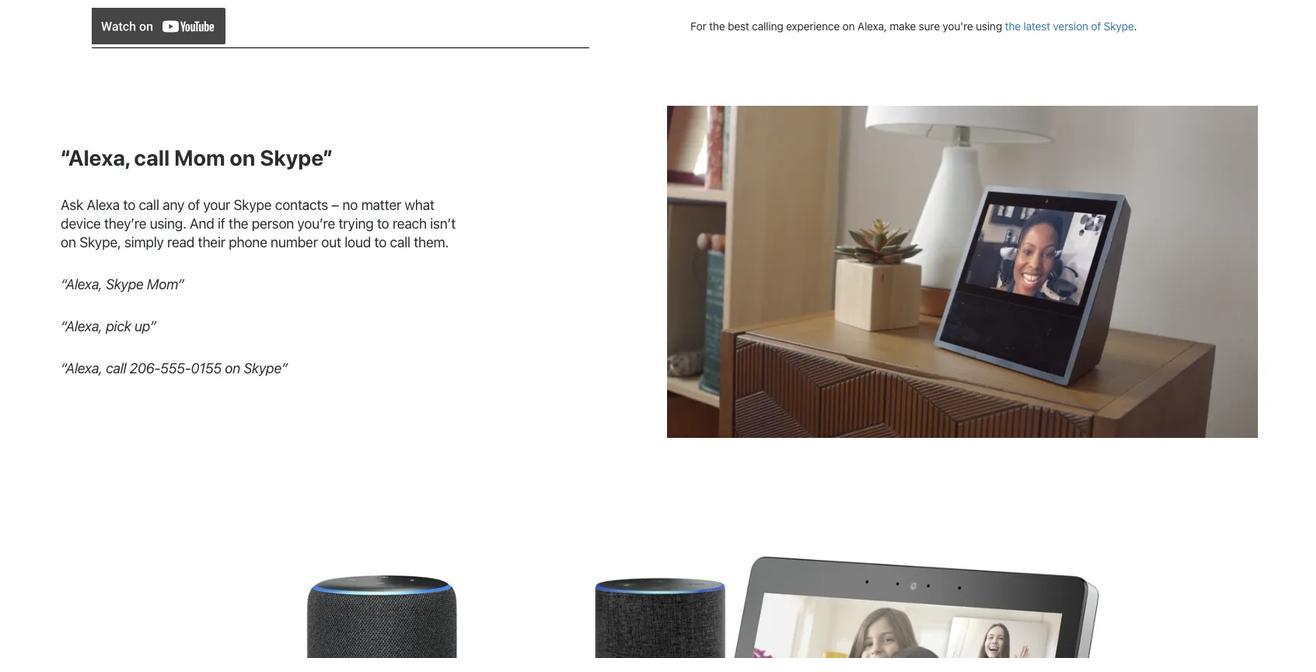 Task type: describe. For each thing, give the bounding box(es) containing it.
person
[[252, 215, 294, 232]]

206-
[[130, 360, 161, 377]]

sure
[[919, 19, 940, 32]]

skype,
[[79, 234, 121, 251]]

call left "mom"
[[134, 144, 170, 170]]

alexa
[[87, 196, 120, 213]]

of inside ask alexa to call any of your skype contacts – no matter what device they're using. and if the person you're trying to reach isn't on skype, simply read their phone number out loud to call them.
[[188, 196, 200, 213]]

"alexa, for "alexa, call 206-555-0155 on skype"
[[61, 360, 103, 377]]

mom"
[[147, 276, 184, 293]]

using.
[[150, 215, 186, 232]]

0 vertical spatial to
[[123, 196, 135, 213]]

using
[[976, 19, 1003, 32]]

"alexa, for "alexa, pick up"
[[61, 318, 103, 335]]

your
[[203, 196, 230, 213]]

mom
[[174, 144, 225, 170]]

latest
[[1024, 19, 1051, 32]]

version
[[1054, 19, 1089, 32]]

"alexa, skype mom"
[[61, 276, 184, 293]]

for
[[691, 19, 707, 32]]

what
[[405, 196, 435, 213]]

"alexa, pick up"
[[61, 318, 156, 335]]

if
[[218, 215, 225, 232]]

number
[[271, 234, 318, 251]]

0 horizontal spatial skype
[[106, 276, 144, 293]]

"alexa, for "alexa, skype mom"
[[61, 276, 103, 293]]

you're
[[943, 19, 973, 32]]

–
[[332, 196, 339, 213]]

on right 0155 on the left bottom of page
[[225, 360, 240, 377]]

the inside ask alexa to call any of your skype contacts – no matter what device they're using. and if the person you're trying to reach isn't on skype, simply read their phone number out loud to call them.
[[229, 215, 248, 232]]

"alexa, for "alexa, call mom on skype"
[[61, 144, 130, 170]]

skype inside ask alexa to call any of your skype contacts – no matter what device they're using. and if the person you're trying to reach isn't on skype, simply read their phone number out loud to call them.
[[234, 196, 272, 213]]

simply
[[124, 234, 164, 251]]

"alexa, call 206-555-0155 on skype"
[[61, 360, 288, 377]]

experience
[[787, 19, 840, 32]]

0 vertical spatial of
[[1092, 19, 1101, 32]]

any
[[163, 196, 184, 213]]

ask alexa to call any of your skype contacts – no matter what device they're using. and if the person you're trying to reach isn't on skype, simply read their phone number out loud to call them.
[[61, 196, 456, 251]]

on left the alexa,
[[843, 19, 855, 32]]

the latest version of skype link
[[1005, 19, 1135, 32]]

0155
[[191, 360, 222, 377]]

phone
[[229, 234, 267, 251]]



Task type: locate. For each thing, give the bounding box(es) containing it.
555-
[[160, 360, 191, 377]]

device
[[61, 215, 101, 232]]

0 horizontal spatial of
[[188, 196, 200, 213]]

skype right version
[[1104, 19, 1135, 32]]

alexa,
[[858, 19, 887, 32]]

to down matter in the left of the page
[[377, 215, 389, 232]]

4 "alexa, from the top
[[61, 360, 103, 377]]

1 horizontal spatial of
[[1092, 19, 1101, 32]]

.
[[1135, 19, 1138, 32]]

call
[[134, 144, 170, 170], [139, 196, 159, 213], [390, 234, 411, 251], [106, 360, 126, 377]]

1 vertical spatial to
[[377, 215, 389, 232]]

the
[[710, 19, 725, 32], [1005, 19, 1021, 32], [229, 215, 248, 232]]

you're
[[298, 215, 335, 232]]

"alexa, up alexa
[[61, 144, 130, 170]]

1 horizontal spatial skype
[[234, 196, 272, 213]]

matter
[[361, 196, 402, 213]]

call left any
[[139, 196, 159, 213]]

skype up person
[[234, 196, 272, 213]]

to up they're
[[123, 196, 135, 213]]

"alexa, left pick
[[61, 318, 103, 335]]

out
[[321, 234, 341, 251]]

on right "mom"
[[230, 144, 255, 170]]

1 "alexa, from the top
[[61, 144, 130, 170]]

to
[[123, 196, 135, 213], [377, 215, 389, 232], [375, 234, 387, 251]]

loud
[[345, 234, 371, 251]]

of right any
[[188, 196, 200, 213]]

skype"
[[260, 144, 333, 170], [244, 360, 288, 377]]

calling
[[752, 19, 784, 32]]

2 horizontal spatial the
[[1005, 19, 1021, 32]]

for the best calling experience on alexa, make sure you're using the latest version of skype .
[[691, 19, 1138, 32]]

skype" right 0155 on the left bottom of page
[[244, 360, 288, 377]]

make
[[890, 19, 916, 32]]

of
[[1092, 19, 1101, 32], [188, 196, 200, 213]]

2 vertical spatial skype
[[106, 276, 144, 293]]

2 horizontal spatial skype
[[1104, 19, 1135, 32]]

on
[[843, 19, 855, 32], [230, 144, 255, 170], [61, 234, 76, 251], [225, 360, 240, 377]]

them.
[[414, 234, 449, 251]]

trying
[[339, 215, 374, 232]]

of right version
[[1092, 19, 1101, 32]]

best
[[728, 19, 750, 32]]

isn't
[[430, 215, 456, 232]]

no
[[343, 196, 358, 213]]

2 "alexa, from the top
[[61, 276, 103, 293]]

they're
[[104, 215, 147, 232]]

call left 206- at the bottom of the page
[[106, 360, 126, 377]]

call down reach
[[390, 234, 411, 251]]

and
[[190, 215, 214, 232]]

"alexa, down "alexa, pick up" at the left of page
[[61, 360, 103, 377]]

call mom alexa image
[[667, 106, 1259, 438]]

1 vertical spatial skype"
[[244, 360, 288, 377]]

the right if
[[229, 215, 248, 232]]

on down device
[[61, 234, 76, 251]]

3 "alexa, from the top
[[61, 318, 103, 335]]

read
[[167, 234, 195, 251]]

contacts
[[275, 196, 328, 213]]

1 vertical spatial skype
[[234, 196, 272, 213]]

1 vertical spatial of
[[188, 196, 200, 213]]

to right loud
[[375, 234, 387, 251]]

0 vertical spatial skype
[[1104, 19, 1135, 32]]

0 horizontal spatial the
[[229, 215, 248, 232]]

"alexa, down the skype, in the top of the page
[[61, 276, 103, 293]]

pick
[[106, 318, 131, 335]]

their
[[198, 234, 225, 251]]

up"
[[135, 318, 156, 335]]

"alexa,
[[61, 144, 130, 170], [61, 276, 103, 293], [61, 318, 103, 335], [61, 360, 103, 377]]

1 horizontal spatial the
[[710, 19, 725, 32]]

"alexa, call mom on skype"
[[61, 144, 333, 170]]

0 vertical spatial skype"
[[260, 144, 333, 170]]

reach
[[393, 215, 427, 232]]

the right using
[[1005, 19, 1021, 32]]

skype left 'mom"'
[[106, 276, 144, 293]]

ask
[[61, 196, 83, 213]]

2 vertical spatial to
[[375, 234, 387, 251]]

skype" up the contacts
[[260, 144, 333, 170]]

skype
[[1104, 19, 1135, 32], [234, 196, 272, 213], [106, 276, 144, 293]]

on inside ask alexa to call any of your skype contacts – no matter what device they're using. and if the person you're trying to reach isn't on skype, simply read their phone number out loud to call them.
[[61, 234, 76, 251]]

the right for
[[710, 19, 725, 32]]

alexa devices supporting skype image
[[138, 508, 1165, 658]]



Task type: vqa. For each thing, say whether or not it's contained in the screenshot.
the 
no



